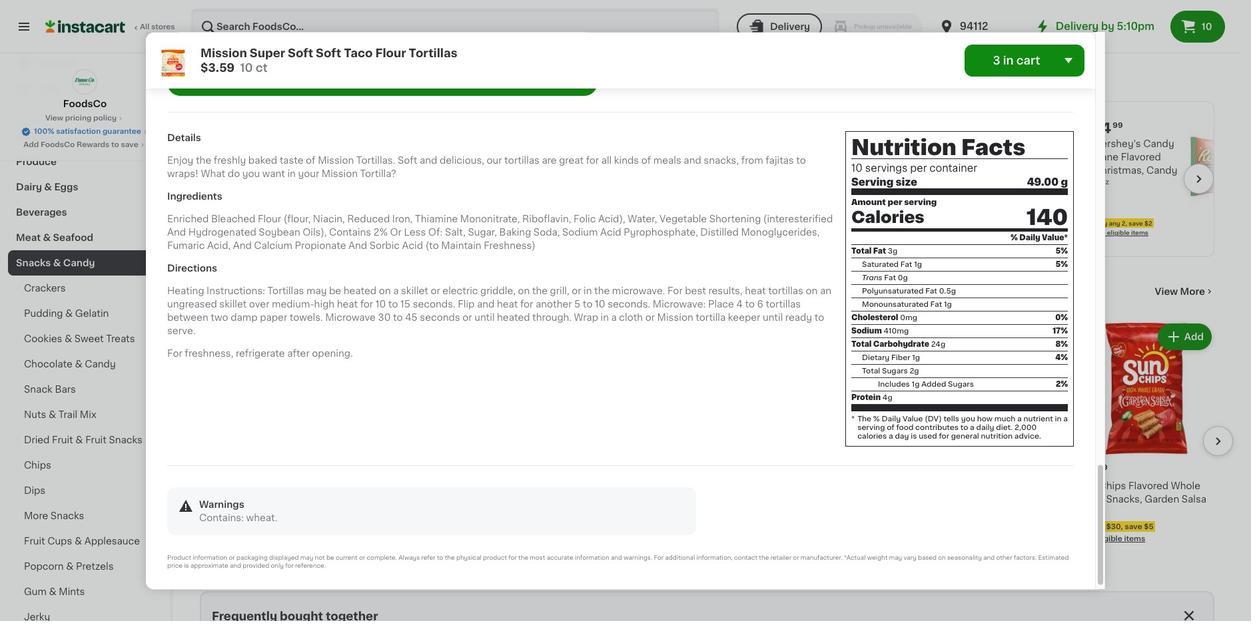 Task type: vqa. For each thing, say whether or not it's contained in the screenshot.
trans
yes



Task type: locate. For each thing, give the bounding box(es) containing it.
5 up wrap at the left
[[575, 300, 581, 309]]

& for meat & seafood link
[[43, 233, 51, 243]]

over
[[249, 300, 270, 309]]

of
[[306, 156, 316, 166], [642, 156, 651, 166], [887, 425, 895, 432]]

1 horizontal spatial stock
[[538, 534, 559, 542]]

may
[[307, 287, 327, 296], [300, 556, 313, 562], [890, 556, 903, 562]]

add button
[[840, 124, 892, 148], [1034, 124, 1085, 148], [866, 325, 918, 349], [1013, 325, 1065, 349], [1160, 325, 1211, 349]]

seconds.
[[413, 300, 456, 309], [608, 300, 651, 309]]

0 vertical spatial chips
[[24, 461, 51, 471]]

0g
[[898, 275, 908, 282]]

value
[[903, 416, 923, 424]]

1 horizontal spatial flamin'
[[574, 495, 607, 504]]

snacks, down crunchy
[[536, 495, 572, 504]]

flour inside the mission super soft soft taco flour tortillas $3.59 10 ct
[[375, 47, 406, 58]]

1 information from the left
[[193, 556, 227, 562]]

skillet
[[401, 287, 428, 296], [220, 300, 247, 309]]

corn
[[394, 482, 417, 491]]

in up additional
[[676, 521, 683, 528]]

per for container
[[911, 164, 927, 174]]

& down cookies & sweet treats
[[75, 360, 82, 369]]

0 vertical spatial is
[[911, 434, 917, 441]]

soft right tortillas.
[[398, 156, 418, 166]]

you right do
[[242, 170, 260, 179]]

heated up microwave
[[344, 287, 377, 296]]

1 vertical spatial 4 99
[[1087, 464, 1108, 478]]

snacks, right grain
[[1107, 495, 1143, 504]]

0 vertical spatial total
[[852, 248, 872, 256]]

3 buy from the left
[[1096, 221, 1108, 227]]

0 horizontal spatial spend
[[494, 553, 519, 560]]

1 horizontal spatial view
[[1155, 287, 1179, 296]]

directions
[[167, 264, 217, 273]]

snacks, inside sun chips flavored whole grain snacks, garden salsa
[[1107, 495, 1143, 504]]

1 vertical spatial 5%
[[1056, 262, 1068, 269]]

sodium 410mg
[[852, 328, 909, 336]]

is inside * the % daily value (dv) tells you how much a nutrient in a serving of food contributes to a daily diet. 2,000 calories a day is used for general nutrition advice.
[[911, 434, 917, 441]]

2 original from the left
[[684, 482, 720, 491]]

in inside * the % daily value (dv) tells you how much a nutrient in a serving of food contributes to a daily diet. 2,000 calories a day is used for general nutrition advice.
[[1055, 416, 1062, 424]]

0 vertical spatial 5%
[[1056, 248, 1068, 256]]

% left value*
[[1011, 235, 1018, 242]]

1 horizontal spatial information
[[575, 556, 610, 562]]

3 in cart field
[[965, 44, 1085, 76]]

1 horizontal spatial and
[[233, 241, 252, 251]]

candy inside hershey's sugar cookie flavored white creme christmas, candy
[[954, 179, 985, 189]]

$5 down the garden
[[1145, 524, 1154, 531]]

0 vertical spatial %
[[1011, 235, 1018, 242]]

1 hot from the left
[[382, 495, 399, 504]]

to
[[111, 141, 119, 149], [797, 156, 806, 166], [388, 300, 398, 309], [583, 300, 593, 309], [745, 300, 755, 309], [393, 313, 403, 323], [815, 313, 825, 323], [961, 425, 969, 432], [437, 556, 443, 562]]

hot inside chester's corn snacks, flamin' hot flavored, fries
[[382, 495, 399, 504]]

(dv)
[[925, 416, 942, 424]]

2 any from the left
[[916, 221, 927, 227]]

of up your
[[306, 156, 316, 166]]

dairy & eggs link
[[8, 175, 162, 200]]

includes 1g added sugars
[[878, 382, 974, 389]]

soft left taco
[[316, 47, 341, 58]]

1 vertical spatial foodsco
[[41, 141, 75, 149]]

may up high on the top
[[307, 287, 327, 296]]

buy any 2, save $2 see eligible items for 99
[[1094, 221, 1153, 236]]

1 vertical spatial heated
[[497, 313, 530, 323]]

grain
[[1079, 495, 1104, 504]]

of inside * the % daily value (dv) tells you how much a nutrient in a serving of food contributes to a daily diet. 2,000 calories a day is used for general nutrition advice.
[[887, 425, 895, 432]]

snacks,
[[704, 156, 739, 166]]

2 information from the left
[[575, 556, 610, 562]]

white
[[901, 166, 928, 175]]

hot down cheese
[[610, 495, 627, 504]]

2 2, from the left
[[929, 221, 935, 227]]

hershey's up snacks,
[[708, 139, 755, 149]]

0 vertical spatial flour
[[375, 47, 406, 58]]

$ 4 99 for ritz fresh stacks original crackers
[[203, 464, 229, 478]]

view more link
[[1155, 285, 1215, 298]]

2 buy from the left
[[902, 221, 915, 227]]

satisfaction
[[56, 128, 101, 135]]

1 horizontal spatial 5
[[575, 300, 581, 309]]

1 vertical spatial 2%
[[1056, 382, 1068, 389]]

2 hot from the left
[[610, 495, 627, 504]]

flamin' inside cheetos crunchy cheese flavored snacks, flamin' hot flavored
[[574, 495, 607, 504]]

0 horizontal spatial 3
[[647, 464, 656, 478]]

beverages link
[[8, 200, 162, 225]]

flavored inside hershey's sugar cookie flavored white creme christmas, candy
[[937, 153, 977, 162]]

0 horizontal spatial 9
[[901, 179, 906, 186]]

oz inside the hershey's candy cane flavored christmas, candy 9 oz
[[1101, 179, 1110, 186]]

1 horizontal spatial any
[[916, 221, 927, 227]]

1 horizontal spatial %
[[1011, 235, 1018, 242]]

hot
[[382, 495, 399, 504], [610, 495, 627, 504]]

save up monoglycerides,
[[743, 221, 757, 227]]

dried fruit & fruit snacks
[[24, 436, 143, 445]]

hershey's inside hershey's sugar cookie flavored white creme christmas, candy
[[901, 139, 948, 149]]

through.
[[533, 313, 572, 323]]

1 horizontal spatial heat
[[497, 300, 518, 309]]

polyunsaturated
[[862, 288, 924, 296]]

chocolate inside hershey's milk chocolate christmas, candy
[[708, 153, 756, 162]]

49.00 g
[[1028, 177, 1068, 187]]

crackers up pudding
[[24, 284, 66, 293]]

0 vertical spatial 3
[[993, 55, 1001, 65]]

1 vertical spatial for
[[167, 349, 182, 359]]

trail
[[58, 411, 77, 420]]

any for 99
[[1109, 221, 1121, 227]]

1 horizontal spatial snacks,
[[536, 495, 572, 504]]

1 2, from the left
[[736, 221, 741, 227]]

more
[[1181, 287, 1206, 296], [24, 512, 48, 521]]

cups
[[48, 537, 72, 547]]

5 down contributes
[[940, 464, 950, 478]]

1 vertical spatial serving
[[858, 425, 885, 432]]

1g down 2g
[[912, 382, 920, 389]]

0 horizontal spatial 2,
[[736, 221, 741, 227]]

mononitrate,
[[460, 215, 520, 224]]

a left the day
[[889, 434, 894, 441]]

seafood
[[53, 233, 93, 243]]

& for dairy & eggs link
[[44, 183, 52, 192]]

2 $2 from the left
[[952, 221, 960, 227]]

1 vertical spatial spend $30, save $5 see eligible items
[[493, 553, 568, 572]]

spend left the most
[[494, 553, 519, 560]]

24g
[[932, 342, 946, 349]]

$ inside $ 3 99
[[642, 464, 647, 472]]

$2 for 99
[[1145, 221, 1153, 227]]

stock inside product group
[[684, 521, 705, 528]]

0 horizontal spatial delivery
[[770, 22, 811, 31]]

9 inside the hershey's candy cane flavored christmas, candy 9 oz
[[1094, 179, 1099, 186]]

2 buy any 2, save $2 see eligible items from the left
[[901, 221, 960, 236]]

view pricing policy link
[[45, 113, 125, 124]]

carbohydrate
[[874, 342, 930, 349]]

add up produce
[[24, 141, 39, 149]]

0 horizontal spatial serving
[[858, 425, 885, 432]]

information
[[193, 556, 227, 562], [575, 556, 610, 562]]

the up what at the left of the page
[[196, 156, 211, 166]]

0 horizontal spatial $ 4 99
[[203, 464, 229, 478]]

oz right 1.48
[[230, 508, 239, 515]]

crackers inside crackers "link"
[[24, 284, 66, 293]]

for inside * the % daily value (dv) tells you how much a nutrient in a serving of food contributes to a daily diet. 2,000 calories a day is used for general nutrition advice.
[[939, 434, 950, 441]]

is inside product information or packaging displayed may not be current or complete. always refer to the physical product for the most accurate information and warnings. for additional information, contact the retailer or manufacturer. *actual weight may vary based on seasonality and other factors. estimated price is approximate and provided only for reference.
[[184, 564, 189, 570]]

premium
[[640, 482, 681, 491]]

many down 1.48
[[213, 521, 234, 528]]

tortillas inside heating instructions: tortillas may be heated on a skillet or electric griddle, on the grill, or in the microwave. for best results, heat tortillas on an ungreased skillet over medium-high heat for 10 to 15 seconds. flip and heat for another 5 to 10 seconds. microwave: place 4 to 6 tortillas between two damp paper towels. microwave 30 to 45 seconds or until heated through. wrap in a cloth or mission tortilla keeper until ready to serve.
[[268, 287, 304, 296]]

0 horizontal spatial buy any 2, save $2 see eligible items
[[708, 221, 766, 236]]

2 until from the left
[[763, 313, 783, 323]]

spend $30, save $5 see eligible items for 99
[[1079, 524, 1154, 543]]

(interesterified
[[764, 215, 833, 224]]

add button down cholesterol 0mg
[[866, 325, 918, 349]]

serving size
[[852, 177, 918, 187]]

any down the hershey's candy cane flavored christmas, candy 9 oz
[[1109, 221, 1121, 227]]

and up "fumaric"
[[167, 228, 186, 237]]

4 99 for hershey's candy cane flavored christmas, candy
[[1102, 121, 1123, 135]]

of right kinds at the top of the page
[[642, 156, 651, 166]]

product group containing 3
[[640, 321, 775, 561]]

place
[[708, 300, 734, 309]]

hershey's inside the hershey's candy cane flavored christmas, candy 9 oz
[[1094, 139, 1142, 149]]

10 button
[[1171, 11, 1226, 43]]

product group containing 2
[[346, 321, 482, 545]]

100% satisfaction guarantee button
[[21, 124, 149, 137]]

0 horizontal spatial crackers
[[24, 284, 66, 293]]

0 horizontal spatial many
[[213, 521, 234, 528]]

foodsco logo image
[[72, 69, 98, 95]]

delivery inside button
[[770, 22, 811, 31]]

snacks & candy down super
[[200, 70, 367, 89]]

snacks, inside cheetos crunchy cheese flavored snacks, flamin' hot flavored
[[536, 495, 572, 504]]

view
[[45, 115, 63, 122], [1155, 287, 1179, 296]]

seconds. up seconds
[[413, 300, 456, 309]]

items
[[745, 230, 762, 236], [938, 230, 956, 236], [1132, 230, 1149, 236], [392, 536, 413, 543], [1125, 536, 1146, 543], [245, 552, 267, 559], [685, 552, 706, 559], [832, 552, 853, 559], [539, 565, 560, 572]]

0 horizontal spatial chips
[[24, 461, 51, 471]]

1 horizontal spatial per
[[911, 164, 927, 174]]

0 horizontal spatial heated
[[344, 287, 377, 296]]

1 horizontal spatial $30,
[[1107, 524, 1124, 531]]

1 vertical spatial view
[[1155, 287, 1179, 296]]

sorbic
[[370, 241, 400, 251]]

for down displayed at the left bottom of the page
[[285, 564, 294, 570]]

79
[[364, 464, 374, 472]]

None search field
[[191, 8, 720, 45]]

0 vertical spatial tortillas
[[505, 156, 540, 166]]

3 2, from the left
[[1122, 221, 1128, 227]]

and left delicious,
[[420, 156, 438, 166]]

trans
[[862, 275, 883, 282]]

saltine
[[722, 482, 755, 491]]

chips down dried
[[24, 461, 51, 471]]

$ for ritz fresh stacks original crackers
[[203, 464, 208, 472]]

sugars right "added"
[[948, 382, 974, 389]]

1 vertical spatial acid
[[402, 241, 423, 251]]

$ 5 99 up the cheetos
[[496, 464, 521, 478]]

& for the gum & mints link
[[49, 588, 56, 597]]

flour inside enriched bleached flour (flour, niacin, reduced iron, thiamine mononitrate, riboflavin, folic acid), water, vegetable shortening (interesterified and hydrogenated soybean oils), contains 2% or less of: salt, sugar, baking soda, sodium acid pyrophosphate, distilled monoglycerides, fumaric acid, and calcium propionate and sorbic acid (to maintain freshness)
[[258, 215, 281, 224]]

add inside 'add foodsco rewards to save' link
[[24, 141, 39, 149]]

to right refer
[[437, 556, 443, 562]]

1 until from the left
[[475, 313, 495, 323]]

% inside * the % daily value (dv) tells you how much a nutrient in a serving of food contributes to a daily diet. 2,000 calories a day is used for general nutrition advice.
[[874, 416, 880, 424]]

$5 for 5
[[558, 553, 568, 560]]

in left cart
[[1004, 55, 1014, 65]]

3 any from the left
[[1109, 221, 1121, 227]]

1 vertical spatial chips
[[1099, 482, 1127, 491]]

delicious,
[[440, 156, 485, 166]]

seasonality
[[948, 556, 982, 562]]

product
[[483, 556, 507, 562]]

1 vertical spatial sodium
[[852, 328, 882, 336]]

snacks & candy down meat & seafood
[[16, 259, 95, 268]]

1 vertical spatial flour
[[258, 215, 281, 224]]

2 horizontal spatial crackers
[[640, 495, 681, 504]]

0 horizontal spatial $ 5 99
[[496, 464, 521, 478]]

0 horizontal spatial snacks & candy
[[16, 259, 95, 268]]

$5 for 99
[[1145, 524, 1154, 531]]

the inside 'enjoy the freshly baked taste of mission tortillas. soft and delicious, our tortillas are great for all kinds of meals and snacks, from fajitas to wraps! what do you want in your mission tortilla?'
[[196, 156, 211, 166]]

in inside 3 in cart field
[[1004, 55, 1014, 65]]

2 horizontal spatial any
[[1109, 221, 1121, 227]]

x
[[207, 508, 211, 515]]

snacks
[[200, 70, 274, 89], [16, 259, 51, 268], [109, 436, 143, 445], [51, 512, 84, 521]]

0 horizontal spatial fruit
[[24, 537, 45, 547]]

daily inside * the % daily value (dv) tells you how much a nutrient in a serving of food contributes to a daily diet. 2,000 calories a day is used for general nutrition advice.
[[882, 416, 901, 424]]

in inside product group
[[676, 521, 683, 528]]

$30, down sun chips flavored whole grain snacks, garden salsa
[[1107, 524, 1124, 531]]

2, down the hershey's candy cane flavored christmas, candy 9 oz
[[1122, 221, 1128, 227]]

1 horizontal spatial tortillas
[[409, 47, 458, 58]]

you left how at the right bottom
[[962, 416, 976, 424]]

2, for 4
[[929, 221, 935, 227]]

on up 30
[[379, 287, 391, 296]]

crackers inside ritz fresh stacks original crackers 8 x 1.48 oz
[[200, 495, 242, 504]]

0 vertical spatial serving
[[905, 199, 937, 207]]

shortening
[[710, 215, 761, 224]]

and inside heating instructions: tortillas may be heated on a skillet or electric griddle, on the grill, or in the microwave. for best results, heat tortillas on an ungreased skillet over medium-high heat for 10 to 15 seconds. flip and heat for another 5 to 10 seconds. microwave: place 4 to 6 tortillas between two damp paper towels. microwave 30 to 45 seconds or until heated through. wrap in a cloth or mission tortilla keeper until ready to serve.
[[477, 300, 495, 309]]

1 horizontal spatial original
[[684, 482, 720, 491]]

eligible up approximate
[[216, 552, 244, 559]]

$5
[[1145, 524, 1154, 531], [558, 553, 568, 560]]

to inside * the % daily value (dv) tells you how much a nutrient in a serving of food contributes to a daily diet. 2,000 calories a day is used for general nutrition advice.
[[961, 425, 969, 432]]

hydrogenated
[[188, 228, 256, 237]]

1 vertical spatial skillet
[[220, 300, 247, 309]]

of left food
[[887, 425, 895, 432]]

2 9 from the left
[[1094, 179, 1099, 186]]

1 vertical spatial $5
[[558, 553, 568, 560]]

chocolate & candy
[[24, 360, 116, 369]]

0 horizontal spatial spend $30, save $5 see eligible items
[[493, 553, 568, 572]]

you inside * the % daily value (dv) tells you how much a nutrient in a serving of food contributes to a daily diet. 2,000 calories a day is used for general nutrition advice.
[[962, 416, 976, 424]]

save down the hershey's candy cane flavored christmas, candy 9 oz
[[1129, 221, 1144, 227]]

hershey's holiday image
[[201, 102, 475, 256]]

contains:
[[199, 514, 244, 524]]

3 buy any 2, save $2 see eligible items from the left
[[1094, 221, 1153, 236]]

1 vertical spatial be
[[327, 556, 334, 562]]

crunchy
[[535, 482, 575, 491]]

1 seconds. from the left
[[413, 300, 456, 309]]

propionate
[[295, 241, 346, 251]]

1 horizontal spatial for
[[654, 556, 664, 562]]

0 horizontal spatial 2%
[[374, 228, 388, 237]]

sodium
[[563, 228, 598, 237], [852, 328, 882, 336]]

& for the nuts & trail mix link
[[49, 411, 56, 420]]

1 horizontal spatial 3
[[993, 55, 1001, 65]]

1 horizontal spatial chips
[[1099, 482, 1127, 491]]

product group
[[609, 120, 797, 239], [802, 120, 990, 239], [996, 120, 1184, 239], [200, 321, 336, 561], [346, 321, 482, 545], [493, 321, 629, 574], [640, 321, 775, 561], [786, 321, 922, 561], [933, 321, 1069, 545], [1079, 321, 1215, 545]]

advice.
[[1015, 434, 1042, 441]]

tortillas inside the mission super soft soft taco flour tortillas $3.59 10 ct
[[409, 47, 458, 58]]

spend for 5
[[494, 553, 519, 560]]

view for view more
[[1155, 287, 1179, 296]]

for inside heating instructions: tortillas may be heated on a skillet or electric griddle, on the grill, or in the microwave. for best results, heat tortillas on an ungreased skillet over medium-high heat for 10 to 15 seconds. flip and heat for another 5 to 10 seconds. microwave: place 4 to 6 tortillas between two damp paper towels. microwave 30 to 45 seconds or until heated through. wrap in a cloth or mission tortilla keeper until ready to serve.
[[668, 287, 683, 296]]

tortillas up approve button
[[409, 47, 458, 58]]

pudding
[[24, 309, 63, 319]]

food
[[897, 425, 914, 432]]

$30, for 5
[[521, 553, 537, 560]]

serving down 9 oz
[[905, 199, 937, 207]]

serving
[[905, 199, 937, 207], [858, 425, 885, 432]]

2 5% from the top
[[1056, 262, 1068, 269]]

1 vertical spatial tortillas
[[268, 287, 304, 296]]

2 horizontal spatial 5
[[940, 464, 950, 478]]

oils),
[[303, 228, 327, 237]]

other options...
[[344, 41, 421, 50]]

delivery for delivery
[[770, 22, 811, 31]]

& for chocolate & candy link
[[75, 360, 82, 369]]

eligible right retailer
[[802, 552, 830, 559]]

& for pudding & gelatin link
[[65, 309, 73, 319]]

medium-
[[272, 300, 314, 309]]

& for popcorn & pretzels link
[[66, 563, 74, 572]]

weight
[[868, 556, 888, 562]]

on inside product information or packaging displayed may not be current or complete. always refer to the physical product for the most accurate information and warnings. for additional information, contact the retailer or manufacturer. *actual weight may vary based on seasonality and other factors. estimated price is approximate and provided only for reference.
[[939, 556, 946, 562]]

0 horizontal spatial tortillas
[[268, 287, 304, 296]]

see eligible items button for premium original saltine crackers
[[640, 538, 775, 561]]

$ inside $ 2 79
[[349, 464, 354, 472]]

wraps!
[[167, 170, 199, 179]]

hot inside cheetos crunchy cheese flavored snacks, flamin' hot flavored
[[610, 495, 627, 504]]

christmas, down servings per container in the top of the page
[[901, 179, 951, 189]]

1 horizontal spatial 9
[[1094, 179, 1099, 186]]

$ 4 99
[[904, 121, 930, 135], [203, 464, 229, 478], [789, 464, 815, 478]]

original left the saltine
[[684, 482, 720, 491]]

snacks, inside chester's corn snacks, flamin' hot flavored, fries
[[419, 482, 455, 491]]

1 buy any 2, save $2 see eligible items from the left
[[708, 221, 766, 236]]

and down 'contains'
[[349, 241, 367, 251]]

super
[[250, 47, 285, 58]]

for right warnings.
[[654, 556, 664, 562]]

3g
[[888, 248, 898, 256]]

flavored for hershey's sugar cookie flavored white creme christmas, candy
[[937, 153, 977, 162]]

0 horizontal spatial sugars
[[882, 368, 908, 376]]

flavored inside the hershey's candy cane flavored christmas, candy 9 oz
[[1122, 153, 1162, 162]]

fat for total
[[874, 248, 886, 256]]

heat down griddle,
[[497, 300, 518, 309]]

1 $2 from the left
[[758, 221, 766, 227]]

0 horizontal spatial oz
[[230, 508, 239, 515]]

1 vertical spatial $30,
[[521, 553, 537, 560]]

4 99 up cane on the right of the page
[[1102, 121, 1123, 135]]

a left 'cloth'
[[612, 313, 617, 323]]

$2 up monoglycerides,
[[758, 221, 766, 227]]

hershey's inside hershey's milk chocolate christmas, candy
[[708, 139, 755, 149]]

0 horizontal spatial heat
[[337, 300, 358, 309]]

fruit left cups
[[24, 537, 45, 547]]

0 vertical spatial sodium
[[563, 228, 598, 237]]

30
[[378, 313, 391, 323]]

1 5% from the top
[[1056, 248, 1068, 256]]

2, for 99
[[1122, 221, 1128, 227]]

1 horizontal spatial $5
[[1145, 524, 1154, 531]]

flamin' inside chester's corn snacks, flamin' hot flavored, fries
[[346, 495, 380, 504]]

for
[[668, 287, 683, 296], [167, 349, 182, 359], [654, 556, 664, 562]]

2, up distilled
[[736, 221, 741, 227]]

grill,
[[550, 287, 570, 296]]

see eligible items for 4
[[786, 552, 853, 559]]

fat down "0.5g"
[[931, 302, 943, 309]]

nuts
[[24, 411, 46, 420]]

recipes
[[37, 58, 76, 67]]

be
[[329, 287, 341, 296], [327, 556, 334, 562]]

be inside heating instructions: tortillas may be heated on a skillet or electric griddle, on the grill, or in the microwave. for best results, heat tortillas on an ungreased skillet over medium-high heat for 10 to 15 seconds. flip and heat for another 5 to 10 seconds. microwave: place 4 to 6 tortillas between two damp paper towels. microwave 30 to 45 seconds or until heated through. wrap in a cloth or mission tortilla keeper until ready to serve.
[[329, 287, 341, 296]]

2 $ 5 99 from the left
[[935, 464, 961, 478]]

1 vertical spatial daily
[[882, 416, 901, 424]]

contact
[[734, 556, 758, 562]]

tortillas inside 'enjoy the freshly baked taste of mission tortillas. soft and delicious, our tortillas are great for all kinds of meals and snacks, from fajitas to wraps! what do you want in your mission tortilla?'
[[505, 156, 540, 166]]

2 horizontal spatial heat
[[745, 287, 766, 296]]

add button for sun chips flavored whole grain snacks, garden salsa
[[1160, 325, 1211, 349]]

calories
[[858, 434, 887, 441]]

fat
[[874, 248, 886, 256], [901, 262, 913, 269], [885, 275, 896, 282], [926, 288, 938, 296], [931, 302, 943, 309]]

1 any from the left
[[723, 221, 734, 227]]

1 horizontal spatial crackers
[[200, 495, 242, 504]]

% daily value*
[[1011, 235, 1068, 242]]

flour up approve button
[[375, 47, 406, 58]]

2 horizontal spatial stock
[[684, 521, 705, 528]]

vary
[[904, 556, 917, 562]]

be right not
[[327, 556, 334, 562]]

are
[[542, 156, 557, 166]]

0 horizontal spatial soft
[[288, 47, 313, 58]]

to inside 'enjoy the freshly baked taste of mission tortillas. soft and delicious, our tortillas are great for all kinds of meals and snacks, from fajitas to wraps! what do you want in your mission tortilla?'
[[797, 156, 806, 166]]

information,
[[697, 556, 733, 562]]

spend for 99
[[1081, 524, 1105, 531]]

1 original from the left
[[282, 482, 319, 491]]

see eligible items for premium original saltine crackers
[[640, 552, 706, 559]]

a up "general"
[[971, 425, 975, 432]]

christmas, inside hershey's sugar cookie flavored white creme christmas, candy
[[901, 179, 951, 189]]

0 vertical spatial spend $30, save $5 see eligible items
[[1079, 524, 1154, 543]]

see eligible items button for ritz fresh stacks original crackers
[[200, 538, 336, 561]]

buy up distilled
[[709, 221, 721, 227]]

$30, left accurate
[[521, 553, 537, 560]]

christmas, inside hershey's milk chocolate christmas, candy
[[708, 166, 758, 175]]

0 horizontal spatial sodium
[[563, 228, 598, 237]]

1 horizontal spatial until
[[763, 313, 783, 323]]

0 vertical spatial holiday
[[16, 132, 53, 141]]

hershey's inside hershey's holiday link
[[487, 154, 547, 165]]

0 horizontal spatial hot
[[382, 495, 399, 504]]

2 horizontal spatial buy
[[1096, 221, 1108, 227]]

1 vertical spatial %
[[874, 416, 880, 424]]

snack bars
[[24, 385, 76, 395]]

flavored for cheetos crunchy cheese flavored snacks, flamin' hot flavored
[[493, 495, 533, 504]]

fruit down the mix
[[85, 436, 107, 445]]

2 flamin' from the left
[[574, 495, 607, 504]]

save down amount per serving
[[936, 221, 950, 227]]

&
[[279, 70, 295, 89], [44, 183, 52, 192], [43, 233, 51, 243], [53, 259, 61, 268], [65, 309, 73, 319], [65, 335, 72, 344], [75, 360, 82, 369], [49, 411, 56, 420], [76, 436, 83, 445], [75, 537, 82, 547], [66, 563, 74, 572], [49, 588, 56, 597]]

per up calories
[[888, 199, 903, 207]]

daily left value*
[[1020, 235, 1041, 242]]

sodium down folic
[[563, 228, 598, 237]]

5% for total fat 3g
[[1056, 248, 1068, 256]]

0 vertical spatial daily
[[1020, 235, 1041, 242]]

buy for 99
[[1096, 221, 1108, 227]]

any up distilled
[[723, 221, 734, 227]]

1 flamin' from the left
[[346, 495, 380, 504]]

5%
[[1056, 248, 1068, 256], [1056, 262, 1068, 269]]

see eligible items button for 4
[[786, 538, 922, 561]]

vegetable
[[660, 215, 707, 224]]

you inside 'enjoy the freshly baked taste of mission tortillas. soft and delicious, our tortillas are great for all kinds of meals and snacks, from fajitas to wraps! what do you want in your mission tortilla?'
[[242, 170, 260, 179]]

1 horizontal spatial christmas,
[[901, 179, 951, 189]]

delivery for delivery by 5:10pm
[[1056, 21, 1099, 31]]

2 vertical spatial tortillas
[[766, 300, 801, 309]]

gum & mints link
[[8, 580, 162, 605]]

& right meat
[[43, 233, 51, 243]]

hershey's milk chocolate christmas, candy
[[708, 139, 791, 175]]

3 $2 from the left
[[1145, 221, 1153, 227]]

0 vertical spatial you
[[242, 170, 260, 179]]

hershey's image
[[487, 120, 511, 144]]

eligible down calories
[[914, 230, 937, 236]]

soft
[[288, 47, 313, 58], [316, 47, 341, 58], [398, 156, 418, 166]]

based
[[918, 556, 937, 562]]

% right the
[[874, 416, 880, 424]]

4 99 inside item carousel region
[[1087, 464, 1108, 478]]

tortillas.
[[356, 156, 395, 166]]

for down contributes
[[939, 434, 950, 441]]

0 horizontal spatial you
[[242, 170, 260, 179]]

sugars
[[882, 368, 908, 376], [948, 382, 974, 389]]

2 horizontal spatial snacks,
[[1107, 495, 1143, 504]]

& for cookies & sweet treats link
[[65, 335, 72, 344]]

fat for saturated
[[901, 262, 913, 269]]

0 horizontal spatial flamin'
[[346, 495, 380, 504]]



Task type: describe. For each thing, give the bounding box(es) containing it.
ct
[[256, 62, 268, 73]]

0 horizontal spatial and
[[167, 228, 186, 237]]

0 horizontal spatial for
[[167, 349, 182, 359]]

add button for 4
[[866, 325, 918, 349]]

cane
[[1094, 153, 1119, 162]]

2 horizontal spatial many in stock
[[653, 521, 705, 528]]

soda,
[[534, 228, 560, 237]]

for inside 'enjoy the freshly baked taste of mission tortillas. soft and delicious, our tortillas are great for all kinds of meals and snacks, from fajitas to wraps! what do you want in your mission tortilla?'
[[586, 156, 599, 166]]

1 horizontal spatial of
[[642, 156, 651, 166]]

nutrition
[[852, 138, 957, 159]]

eligible right warnings.
[[656, 552, 683, 559]]

product group containing hershey's milk chocolate christmas, candy
[[609, 120, 797, 239]]

1 horizontal spatial many in stock
[[506, 534, 559, 542]]

on sale now link
[[200, 284, 293, 300]]

add button up g
[[1034, 124, 1085, 148]]

chips inside sun chips flavored whole grain snacks, garden salsa
[[1099, 482, 1127, 491]]

add button for 5
[[1013, 325, 1065, 349]]

for freshness, refrigerate after opening.
[[167, 349, 353, 359]]

mission inside the mission super soft soft taco flour tortillas $3.59 10 ct
[[201, 47, 247, 58]]

0 vertical spatial heated
[[344, 287, 377, 296]]

applesauce
[[84, 537, 140, 547]]

serving inside * the % daily value (dv) tells you how much a nutrient in a serving of food contributes to a daily diet. 2,000 calories a day is used for general nutrition advice.
[[858, 425, 885, 432]]

add down 0mg
[[892, 332, 911, 342]]

details
[[167, 134, 201, 143]]

0 vertical spatial foodsco
[[63, 99, 107, 109]]

$ 4 99 for hershey's sugar cookie flavored white creme christmas, candy
[[904, 121, 930, 135]]

cookies & sweet treats
[[24, 335, 135, 344]]

for right product at left
[[509, 556, 517, 562]]

2 horizontal spatial many
[[653, 521, 674, 528]]

want
[[263, 170, 285, 179]]

nuts & trail mix link
[[8, 403, 162, 428]]

2 seconds. from the left
[[608, 300, 651, 309]]

1g up trans fat 0g polyunsaturated fat 0.5g monounsaturated fat 1g
[[915, 262, 923, 269]]

total sugars 2g
[[862, 368, 920, 376]]

0 horizontal spatial stock
[[245, 521, 266, 528]]

dairy & eggs
[[16, 183, 78, 192]]

may up reference.
[[300, 556, 313, 562]]

snacks down meat
[[16, 259, 51, 268]]

any for 4
[[916, 221, 927, 227]]

4 inside heating instructions: tortillas may be heated on a skillet or electric griddle, on the grill, or in the microwave. for best results, heat tortillas on an ungreased skillet over medium-high heat for 10 to 15 seconds. flip and heat for another 5 to 10 seconds. microwave: place 4 to 6 tortillas between two damp paper towels. microwave 30 to 45 seconds or until heated through. wrap in a cloth or mission tortilla keeper until ready to serve.
[[737, 300, 743, 309]]

3 inside product group
[[647, 464, 656, 478]]

2 horizontal spatial and
[[349, 241, 367, 251]]

soft inside 'enjoy the freshly baked taste of mission tortillas. soft and delicious, our tortillas are great for all kinds of meals and snacks, from fajitas to wraps! what do you want in your mission tortilla?'
[[398, 156, 418, 166]]

* the % daily value (dv) tells you how much a nutrient in a serving of food contributes to a daily diet. 2,000 calories a day is used for general nutrition advice.
[[852, 416, 1068, 441]]

candy inside hershey's milk chocolate christmas, candy
[[761, 166, 791, 175]]

sun chips flavored whole grain snacks, garden salsa
[[1079, 482, 1207, 504]]

the left retailer
[[759, 556, 769, 562]]

flavored for hershey's candy cane flavored christmas, candy 9 oz
[[1122, 153, 1162, 162]]

instacart logo image
[[45, 19, 125, 35]]

or left the electric
[[431, 287, 440, 296]]

popcorn & pretzels
[[24, 563, 114, 572]]

daily
[[977, 425, 995, 432]]

1 horizontal spatial many
[[506, 534, 527, 542]]

0 horizontal spatial many in stock
[[213, 521, 266, 528]]

original inside premium original saltine crackers
[[684, 482, 720, 491]]

or down flip
[[463, 313, 472, 323]]

2 horizontal spatial fruit
[[85, 436, 107, 445]]

5% for saturated fat 1g
[[1056, 262, 1068, 269]]

buy for 4
[[902, 221, 915, 227]]

pyrophosphate,
[[624, 228, 698, 237]]

& for snacks & candy link
[[53, 259, 61, 268]]

add button up servings
[[840, 124, 892, 148]]

1 horizontal spatial heated
[[497, 313, 530, 323]]

0 vertical spatial sugars
[[882, 368, 908, 376]]

1 horizontal spatial fruit
[[52, 436, 73, 445]]

hershey's for hershey's holiday
[[487, 154, 547, 165]]

49.00
[[1028, 177, 1059, 187]]

and right meals
[[684, 156, 702, 166]]

10 inside "button"
[[1202, 22, 1213, 31]]

in right wrap at the left
[[601, 313, 609, 323]]

mission right your
[[322, 170, 358, 179]]

see left manufacturer.
[[786, 552, 800, 559]]

nutrition
[[981, 434, 1013, 441]]

5 inside heating instructions: tortillas may be heated on a skillet or electric griddle, on the grill, or in the microwave. for best results, heat tortillas on an ungreased skillet over medium-high heat for 10 to 15 seconds. flip and heat for another 5 to 10 seconds. microwave: place 4 to 6 tortillas between two damp paper towels. microwave 30 to 45 seconds or until heated through. wrap in a cloth or mission tortilla keeper until ready to serve.
[[575, 300, 581, 309]]

on left "an"
[[806, 287, 818, 296]]

& right ct
[[279, 70, 295, 89]]

mission up your
[[318, 156, 354, 166]]

1 $ 5 99 from the left
[[496, 464, 521, 478]]

save down sun chips flavored whole grain snacks, garden salsa
[[1125, 524, 1143, 531]]

see left additional
[[640, 552, 654, 559]]

popcorn & pretzels link
[[8, 555, 162, 580]]

(to
[[426, 241, 439, 251]]

snacks up the chips link
[[109, 436, 143, 445]]

on sale now
[[200, 284, 293, 298]]

on
[[200, 284, 222, 298]]

1 vertical spatial holiday
[[550, 154, 596, 165]]

baked
[[248, 156, 277, 166]]

fiber
[[892, 355, 911, 362]]

enriched
[[167, 215, 209, 224]]

flavored inside sun chips flavored whole grain snacks, garden salsa
[[1129, 482, 1169, 491]]

see down calories
[[901, 230, 913, 236]]

$ for cheetos crunchy cheese flavored snacks, flamin' hot flavored
[[496, 464, 501, 472]]

high
[[314, 300, 335, 309]]

options...
[[375, 41, 421, 50]]

$2 inside product group
[[758, 221, 766, 227]]

reference.
[[295, 564, 326, 570]]

hershey's holiday link
[[487, 120, 607, 205]]

total for saturated fat 1g
[[852, 248, 872, 256]]

see up current
[[346, 536, 361, 543]]

& down the nuts & trail mix link
[[76, 436, 83, 445]]

3 inside field
[[993, 55, 1001, 65]]

1 horizontal spatial $ 4 99
[[789, 464, 815, 478]]

2
[[354, 464, 363, 478]]

1 9 from the left
[[901, 179, 906, 186]]

an
[[820, 287, 832, 296]]

add up g
[[1059, 131, 1078, 141]]

snacks down super
[[200, 70, 274, 89]]

crackers inside premium original saltine crackers
[[640, 495, 681, 504]]

to inside product information or packaging displayed may not be current or complete. always refer to the physical product for the most accurate information and warnings. for additional information, contact the retailer or manufacturer. *actual weight may vary based on seasonality and other factors. estimated price is approximate and provided only for reference.
[[437, 556, 443, 562]]

christmas, inside the hershey's candy cane flavored christmas, candy 9 oz
[[1094, 166, 1145, 175]]

0 vertical spatial more
[[1181, 287, 1206, 296]]

only
[[271, 564, 284, 570]]

$ for chester's corn snacks, flamin' hot flavored, fries
[[349, 464, 354, 472]]

1 buy from the left
[[709, 221, 721, 227]]

buy any 2, save $2 see eligible items for 4
[[901, 221, 960, 236]]

1 vertical spatial more
[[24, 512, 48, 521]]

1 vertical spatial tortillas
[[769, 287, 804, 296]]

buy any 2, save $2 see eligible items inside product group
[[708, 221, 766, 236]]

for inside product information or packaging displayed may not be current or complete. always refer to the physical product for the most accurate information and warnings. for additional information, contact the retailer or manufacturer. *actual weight may vary based on seasonality and other factors. estimated price is approximate and provided only for reference.
[[654, 556, 664, 562]]

a up 2,000
[[1018, 416, 1022, 424]]

$ 2 79
[[349, 464, 374, 478]]

see down grain
[[1079, 536, 1094, 543]]

& right cups
[[75, 537, 82, 547]]

see right value*
[[1094, 230, 1106, 236]]

99 inside $ 3 99
[[658, 464, 668, 472]]

to right 'ready' at the right bottom of page
[[815, 313, 825, 323]]

total for dietary fiber 1g
[[852, 342, 872, 349]]

add down 0%
[[1038, 332, 1058, 342]]

taco
[[344, 47, 373, 58]]

in left wheat.
[[236, 521, 243, 528]]

pricing
[[65, 115, 92, 122]]

100%
[[34, 128, 54, 135]]

always
[[399, 556, 420, 562]]

or right 'cloth'
[[646, 313, 655, 323]]

dips link
[[8, 479, 162, 504]]

distilled
[[701, 228, 739, 237]]

10 inside the mission super soft soft taco flour tortillas $3.59 10 ct
[[240, 62, 253, 73]]

see eligible items button for chester's corn snacks, flamin' hot flavored, fries
[[346, 522, 482, 545]]

to left 45
[[393, 313, 403, 323]]

1 vertical spatial snacks & candy
[[16, 259, 95, 268]]

1g up 2g
[[913, 355, 921, 362]]

0 horizontal spatial of
[[306, 156, 316, 166]]

hershey's for hershey's milk chocolate christmas, candy
[[708, 139, 755, 149]]

bleached
[[211, 215, 255, 224]]

taste
[[280, 156, 304, 166]]

see eligible items for chester's corn snacks, flamin' hot flavored, fries
[[346, 536, 413, 543]]

save right product at left
[[539, 553, 557, 560]]

100% satisfaction guarantee
[[34, 128, 141, 135]]

fat for trans
[[885, 275, 896, 282]]

$ for hershey's sugar cookie flavored white creme christmas, candy
[[904, 122, 909, 129]]

45
[[405, 313, 418, 323]]

sodium inside enriched bleached flour (flour, niacin, reduced iron, thiamine mononitrate, riboflavin, folic acid), water, vegetable shortening (interesterified and hydrogenated soybean oils), contains 2% or less of: salt, sugar, baking soda, sodium acid pyrophosphate, distilled monoglycerides, fumaric acid, and calcium propionate and sorbic acid (to maintain freshness)
[[563, 228, 598, 237]]

view more
[[1155, 287, 1206, 296]]

any inside product group
[[723, 221, 734, 227]]

save down guarantee
[[121, 141, 138, 149]]

2 vertical spatial total
[[862, 368, 881, 376]]

used
[[919, 434, 938, 441]]

may inside heating instructions: tortillas may be heated on a skillet or electric griddle, on the grill, or in the microwave. for best results, heat tortillas on an ungreased skillet over medium-high heat for 10 to 15 seconds. flip and heat for another 5 to 10 seconds. microwave: place 4 to 6 tortillas between two damp paper towels. microwave 30 to 45 seconds or until heated through. wrap in a cloth or mission tortilla keeper until ready to serve.
[[307, 287, 327, 296]]

refrigerate
[[236, 349, 285, 359]]

see down product at left
[[493, 565, 507, 572]]

saturated fat 1g
[[862, 262, 923, 269]]

serve.
[[167, 327, 195, 336]]

0 horizontal spatial 5
[[501, 464, 510, 478]]

4 99 for sun chips flavored whole grain snacks, garden salsa
[[1087, 464, 1108, 478]]

and left other
[[984, 556, 995, 562]]

meat & seafood
[[16, 233, 93, 243]]

spend $30, save $5 see eligible items for 5
[[493, 553, 568, 572]]

sweet
[[75, 335, 104, 344]]

eligible down the most
[[509, 565, 537, 572]]

or right current
[[359, 556, 365, 562]]

monounsaturated
[[862, 302, 929, 309]]

acid),
[[598, 215, 626, 224]]

0 vertical spatial snacks & candy
[[200, 70, 367, 89]]

heating instructions: tortillas may be heated on a skillet or electric griddle, on the grill, or in the microwave. for best results, heat tortillas on an ungreased skillet over medium-high heat for 10 to 15 seconds. flip and heat for another 5 to 10 seconds. microwave: place 4 to 6 tortillas between two damp paper towels. microwave 30 to 45 seconds or until heated through. wrap in a cloth or mission tortilla keeper until ready to serve.
[[167, 287, 832, 336]]

add down the view more link
[[1185, 332, 1204, 342]]

foodsco link
[[63, 69, 107, 111]]

container
[[930, 164, 978, 174]]

a down sorbic
[[393, 287, 399, 296]]

chips link
[[8, 453, 162, 479]]

$ for premium original saltine crackers
[[642, 464, 647, 472]]

oz inside ritz fresh stacks original crackers 8 x 1.48 oz
[[230, 508, 239, 515]]

eligible down shortening on the right top of the page
[[721, 230, 744, 236]]

see down shortening on the right top of the page
[[708, 230, 720, 236]]

delivery by 5:10pm link
[[1035, 19, 1155, 35]]

saturated
[[862, 262, 899, 269]]

or left packaging
[[229, 556, 235, 562]]

warnings
[[199, 501, 244, 510]]

to down guarantee
[[111, 141, 119, 149]]

to left 15
[[388, 300, 398, 309]]

salsa
[[1182, 495, 1207, 504]]

retailer
[[771, 556, 792, 562]]

1 horizontal spatial serving
[[905, 199, 937, 207]]

1 horizontal spatial acid
[[601, 228, 622, 237]]

snack bars link
[[8, 377, 162, 403]]

and left warnings.
[[611, 556, 622, 562]]

and down packaging
[[230, 564, 241, 570]]

snacks up cups
[[51, 512, 84, 521]]

the left the most
[[519, 556, 529, 562]]

see up approximate
[[200, 552, 214, 559]]

view for view pricing policy
[[45, 115, 63, 122]]

fruit cups & applesauce link
[[8, 529, 162, 555]]

0.5g
[[940, 288, 956, 296]]

ingredients
[[167, 192, 222, 201]]

mission inside heating instructions: tortillas may be heated on a skillet or electric griddle, on the grill, or in the microwave. for best results, heat tortillas on an ungreased skillet over medium-high heat for 10 to 15 seconds. flip and heat for another 5 to 10 seconds. microwave: place 4 to 6 tortillas between two damp paper towels. microwave 30 to 45 seconds or until heated through. wrap in a cloth or mission tortilla keeper until ready to serve.
[[658, 313, 694, 323]]

wheat.
[[246, 514, 278, 524]]

1 horizontal spatial sugars
[[948, 382, 974, 389]]

on right griddle,
[[518, 287, 530, 296]]

view pricing policy
[[45, 115, 117, 122]]

0 vertical spatial skillet
[[401, 287, 428, 296]]

add foodsco rewards to save
[[24, 141, 138, 149]]

or right retailer
[[793, 556, 800, 562]]

1 horizontal spatial soft
[[316, 47, 341, 58]]

add up servings
[[866, 131, 885, 141]]

all stores link
[[45, 8, 176, 45]]

hershey's for hershey's candy cane flavored christmas, candy 9 oz
[[1094, 139, 1142, 149]]

0 horizontal spatial holiday
[[16, 132, 53, 141]]

eligible down grain
[[1095, 536, 1123, 543]]

for left "another" on the top of the page
[[521, 300, 533, 309]]

1 horizontal spatial 2%
[[1056, 382, 1068, 389]]

the left 'physical'
[[445, 556, 455, 562]]

the up wrap at the left
[[595, 287, 610, 296]]

eligible up complete. on the left
[[363, 536, 390, 543]]

eligible right value*
[[1108, 230, 1130, 236]]

cheese
[[578, 482, 614, 491]]

in inside 'enjoy the freshly baked taste of mission tortillas. soft and delicious, our tortillas are great for all kinds of meals and snacks, from fajitas to wraps! what do you want in your mission tortilla?'
[[288, 170, 296, 179]]

be inside product information or packaging displayed may not be current or complete. always refer to the physical product for the most accurate information and warnings. for additional information, contact the retailer or manufacturer. *actual weight may vary based on seasonality and other factors. estimated price is approximate and provided only for reference.
[[327, 556, 334, 562]]

$30, for 99
[[1107, 524, 1124, 531]]

current
[[336, 556, 358, 562]]

1g inside trans fat 0g polyunsaturated fat 0.5g monounsaturated fat 1g
[[944, 302, 952, 309]]

pretzels
[[76, 563, 114, 572]]

in up the most
[[529, 534, 536, 542]]

produce link
[[8, 149, 162, 175]]

produce
[[16, 157, 57, 167]]

1 vertical spatial chocolate
[[24, 360, 73, 369]]

original inside ritz fresh stacks original crackers 8 x 1.48 oz
[[282, 482, 319, 491]]

other
[[344, 41, 373, 50]]

(flour,
[[284, 215, 311, 224]]

fat left "0.5g"
[[926, 288, 938, 296]]

$2 for 4
[[952, 221, 960, 227]]

a right "nutrient"
[[1064, 416, 1068, 424]]

the up "another" on the top of the page
[[532, 287, 548, 296]]

2% inside enriched bleached flour (flour, niacin, reduced iron, thiamine mononitrate, riboflavin, folic acid), water, vegetable shortening (interesterified and hydrogenated soybean oils), contains 2% or less of: salt, sugar, baking soda, sodium acid pyrophosphate, distilled monoglycerides, fumaric acid, and calcium propionate and sorbic acid (to maintain freshness)
[[374, 228, 388, 237]]

servings
[[866, 164, 908, 174]]

wrap
[[574, 313, 599, 323]]

hershey's for hershey's sugar cookie flavored white creme christmas, candy
[[901, 139, 948, 149]]

to left 6
[[745, 300, 755, 309]]

value*
[[1042, 235, 1068, 242]]

or right grill,
[[572, 287, 582, 296]]

service type group
[[737, 13, 923, 40]]

may left the vary
[[890, 556, 903, 562]]

see eligible items for ritz fresh stacks original crackers
[[200, 552, 267, 559]]

per for serving
[[888, 199, 903, 207]]

for up microwave
[[360, 300, 373, 309]]

item carousel region
[[200, 316, 1234, 581]]

1 horizontal spatial oz
[[908, 179, 917, 186]]

keeper
[[728, 313, 761, 323]]

sugar
[[951, 139, 978, 149]]

in up wrap at the left
[[584, 287, 592, 296]]

0 horizontal spatial acid
[[402, 241, 423, 251]]

to up wrap at the left
[[583, 300, 593, 309]]

results,
[[709, 287, 743, 296]]

gum
[[24, 588, 47, 597]]

serving
[[852, 177, 894, 187]]



